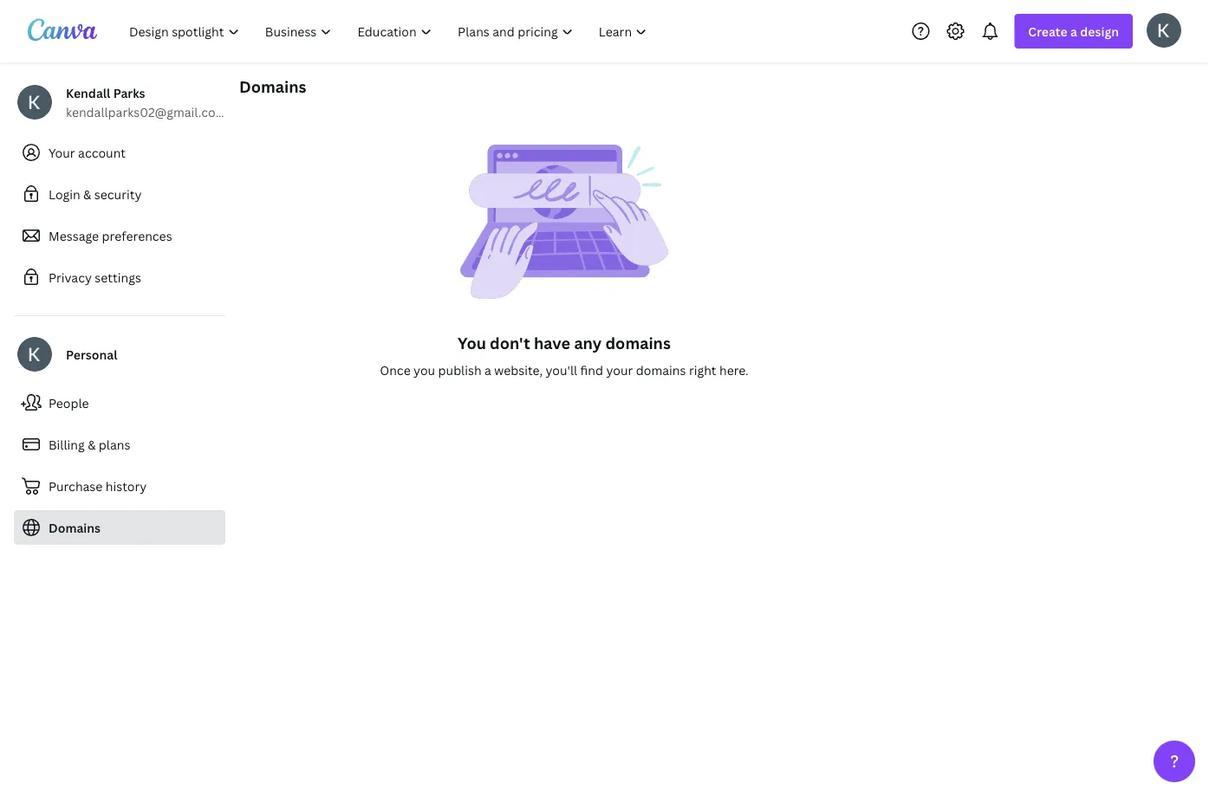 Task type: vqa. For each thing, say whether or not it's contained in the screenshot.
'schedule'
no



Task type: locate. For each thing, give the bounding box(es) containing it.
1 vertical spatial domains
[[49, 520, 101, 536]]

domains right your
[[636, 362, 686, 378]]

& right login
[[83, 186, 91, 202]]

you
[[414, 362, 435, 378]]

purchase history
[[49, 478, 147, 495]]

a inside dropdown button
[[1071, 23, 1078, 39]]

parks
[[113, 85, 145, 101]]

privacy
[[49, 269, 92, 286]]

you don't have any domains once you publish a website, you'll find your domains right here.
[[380, 333, 749, 378]]

privacy settings
[[49, 269, 141, 286]]

domains
[[239, 76, 307, 97], [49, 520, 101, 536]]

here.
[[720, 362, 749, 378]]

&
[[83, 186, 91, 202], [88, 437, 96, 453]]

preferences
[[102, 228, 172, 244]]

a left the design
[[1071, 23, 1078, 39]]

domains up your
[[606, 333, 671, 354]]

privacy settings link
[[14, 260, 225, 295]]

& left plans
[[88, 437, 96, 453]]

billing
[[49, 437, 85, 453]]

you'll
[[546, 362, 578, 378]]

kendall parks image
[[1147, 13, 1182, 47]]

message preferences
[[49, 228, 172, 244]]

a
[[1071, 23, 1078, 39], [485, 362, 491, 378]]

1 vertical spatial a
[[485, 362, 491, 378]]

your
[[606, 362, 633, 378]]

top level navigation element
[[118, 14, 662, 49]]

you
[[458, 333, 486, 354]]

account
[[78, 144, 126, 161]]

message preferences link
[[14, 218, 225, 253]]

a right publish
[[485, 362, 491, 378]]

billing & plans
[[49, 437, 130, 453]]

create
[[1029, 23, 1068, 39]]

0 vertical spatial a
[[1071, 23, 1078, 39]]

0 vertical spatial domains
[[239, 76, 307, 97]]

domains
[[606, 333, 671, 354], [636, 362, 686, 378]]

kendall parks kendallparks02@gmail.com
[[66, 85, 227, 120]]

1 vertical spatial domains
[[636, 362, 686, 378]]

1 vertical spatial &
[[88, 437, 96, 453]]

kendall
[[66, 85, 110, 101]]

plans
[[99, 437, 130, 453]]

& for login
[[83, 186, 91, 202]]

personal
[[66, 346, 117, 363]]

0 vertical spatial &
[[83, 186, 91, 202]]

any
[[574, 333, 602, 354]]

once
[[380, 362, 411, 378]]

0 horizontal spatial a
[[485, 362, 491, 378]]

1 horizontal spatial a
[[1071, 23, 1078, 39]]



Task type: describe. For each thing, give the bounding box(es) containing it.
0 vertical spatial domains
[[606, 333, 671, 354]]

people link
[[14, 386, 225, 421]]

your account link
[[14, 135, 225, 170]]

purchase history link
[[14, 469, 225, 504]]

have
[[534, 333, 571, 354]]

publish
[[438, 362, 482, 378]]

purchase
[[49, 478, 103, 495]]

1 horizontal spatial domains
[[239, 76, 307, 97]]

message
[[49, 228, 99, 244]]

website,
[[494, 362, 543, 378]]

settings
[[95, 269, 141, 286]]

your account
[[49, 144, 126, 161]]

people
[[49, 395, 89, 411]]

a inside you don't have any domains once you publish a website, you'll find your domains right here.
[[485, 362, 491, 378]]

create a design button
[[1015, 14, 1133, 49]]

history
[[106, 478, 147, 495]]

create a design
[[1029, 23, 1119, 39]]

domains link
[[14, 511, 225, 545]]

& for billing
[[88, 437, 96, 453]]

security
[[94, 186, 142, 202]]

design
[[1081, 23, 1119, 39]]

login & security link
[[14, 177, 225, 212]]

your
[[49, 144, 75, 161]]

billing & plans link
[[14, 427, 225, 462]]

find
[[581, 362, 603, 378]]

login & security
[[49, 186, 142, 202]]

right
[[689, 362, 717, 378]]

login
[[49, 186, 80, 202]]

don't
[[490, 333, 530, 354]]

0 horizontal spatial domains
[[49, 520, 101, 536]]

kendallparks02@gmail.com
[[66, 104, 227, 120]]



